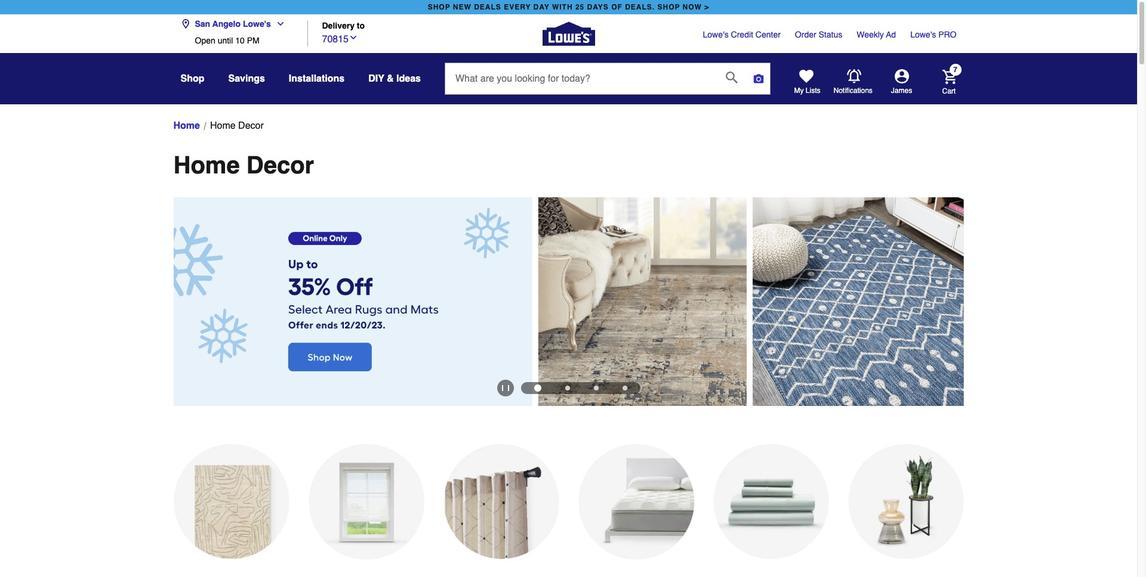 Task type: locate. For each thing, give the bounding box(es) containing it.
shop
[[428, 3, 451, 11], [658, 3, 680, 11]]

70815 button
[[322, 31, 358, 46]]

lowe's left "credit"
[[703, 30, 729, 39]]

7
[[954, 66, 958, 74]]

a beige area rug with an abstract gray design. image
[[173, 445, 289, 560]]

scroll to item #2 element
[[553, 386, 582, 391]]

scroll to item #3 element
[[582, 386, 610, 391]]

day
[[533, 3, 550, 11]]

lowe's for lowe's credit center
[[703, 30, 729, 39]]

None search field
[[445, 63, 771, 106]]

lowe's
[[243, 19, 271, 29], [703, 30, 729, 39], [911, 30, 936, 39]]

scroll to item #4 element
[[610, 386, 639, 391]]

open until 10 pm
[[195, 36, 260, 45]]

san
[[195, 19, 210, 29]]

days
[[587, 3, 609, 11]]

shop
[[181, 73, 204, 84]]

a white mini-blind in a window. image
[[308, 445, 424, 561]]

diy
[[368, 73, 384, 84]]

james button
[[873, 69, 930, 96]]

shop left new at the top left of page
[[428, 3, 451, 11]]

scroll to item #1 element
[[522, 385, 553, 392]]

savings
[[228, 73, 265, 84]]

shop left now
[[658, 3, 680, 11]]

diy & ideas
[[368, 73, 421, 84]]

camera image
[[753, 73, 765, 85]]

decor down savings
[[238, 121, 264, 131]]

weekly ad
[[857, 30, 896, 39]]

decor down 'home decor' link
[[246, 152, 314, 179]]

lowe's pro link
[[911, 29, 957, 41]]

0 horizontal spatial shop
[[428, 3, 451, 11]]

delivery to
[[322, 21, 365, 31]]

decor
[[238, 121, 264, 131], [246, 152, 314, 179]]

off-white patterned drapes on a black curtain rod. image
[[443, 445, 559, 560]]

chevron down image
[[349, 33, 358, 42]]

10
[[235, 36, 245, 45]]

lowe's up pm
[[243, 19, 271, 29]]

order
[[795, 30, 817, 39]]

1 horizontal spatial lowe's
[[703, 30, 729, 39]]

lists
[[806, 87, 821, 95]]

status
[[819, 30, 843, 39]]

lowe's inside button
[[243, 19, 271, 29]]

home
[[173, 121, 200, 131], [210, 121, 236, 131], [173, 152, 240, 179]]

home right home link
[[210, 121, 236, 131]]

new
[[453, 3, 472, 11]]

arrow left image
[[184, 296, 196, 308]]

pro
[[939, 30, 957, 39]]

weekly ad link
[[857, 29, 896, 41]]

order status link
[[795, 29, 843, 41]]

home decor
[[210, 121, 264, 131], [173, 152, 314, 179]]

0 horizontal spatial lowe's
[[243, 19, 271, 29]]

to
[[357, 21, 365, 31]]

with
[[552, 3, 573, 11]]

2 horizontal spatial lowe's
[[911, 30, 936, 39]]

pm
[[247, 36, 260, 45]]

james
[[891, 87, 912, 95]]

a stack of neatly folded bedsheets. image
[[713, 445, 829, 560]]

home decor down 'home decor' link
[[173, 152, 314, 179]]

1 horizontal spatial shop
[[658, 3, 680, 11]]

order status
[[795, 30, 843, 39]]

lowe's left pro
[[911, 30, 936, 39]]

shop button
[[181, 68, 204, 90]]

lowe's pro
[[911, 30, 957, 39]]

center
[[756, 30, 781, 39]]

home decor down savings button
[[210, 121, 264, 131]]

a blue and orange decorative glass vase and a snake plant in a white planter with black legs. image
[[848, 445, 964, 560]]

ad
[[886, 30, 896, 39]]

home decor link
[[210, 119, 264, 133]]



Task type: describe. For each thing, give the bounding box(es) containing it.
advertisement region
[[173, 198, 964, 409]]

cart
[[942, 87, 956, 95]]

0 vertical spatial home decor
[[210, 121, 264, 131]]

Search Query text field
[[445, 63, 716, 94]]

lowe's home improvement cart image
[[942, 70, 957, 84]]

lowe's home improvement logo image
[[542, 7, 595, 60]]

shop new deals every day with 25 days of deals. shop now > link
[[426, 0, 712, 14]]

my
[[794, 87, 804, 95]]

open
[[195, 36, 215, 45]]

>
[[705, 3, 709, 11]]

savings button
[[228, 68, 265, 90]]

until
[[218, 36, 233, 45]]

my lists
[[794, 87, 821, 95]]

1 shop from the left
[[428, 3, 451, 11]]

san angelo lowe's
[[195, 19, 271, 29]]

25
[[575, 3, 585, 11]]

chevron down image
[[271, 19, 285, 29]]

deals
[[474, 3, 501, 11]]

of
[[611, 3, 623, 11]]

location image
[[181, 19, 190, 29]]

shop new deals every day with 25 days of deals. shop now >
[[428, 3, 709, 11]]

my lists link
[[794, 69, 821, 96]]

search image
[[726, 72, 738, 83]]

home down home link
[[173, 152, 240, 179]]

home link
[[173, 119, 200, 133]]

san angelo lowe's button
[[181, 12, 290, 36]]

angelo
[[212, 19, 241, 29]]

lowe's credit center link
[[703, 29, 781, 41]]

lowe's credit center
[[703, 30, 781, 39]]

2 shop from the left
[[658, 3, 680, 11]]

now
[[683, 3, 702, 11]]

70815
[[322, 34, 349, 45]]

every
[[504, 3, 531, 11]]

arrow right image
[[942, 296, 954, 308]]

installations
[[289, 73, 345, 84]]

credit
[[731, 30, 753, 39]]

installations button
[[289, 68, 345, 90]]

1 vertical spatial home decor
[[173, 152, 314, 179]]

home inside 'home decor' link
[[210, 121, 236, 131]]

lowe's home improvement notification center image
[[847, 69, 861, 83]]

diy & ideas button
[[368, 68, 421, 90]]

delivery
[[322, 21, 355, 31]]

0 vertical spatial decor
[[238, 121, 264, 131]]

lowe's for lowe's pro
[[911, 30, 936, 39]]

&
[[387, 73, 394, 84]]

home down shop button
[[173, 121, 200, 131]]

deals.
[[625, 3, 655, 11]]

1 vertical spatial decor
[[246, 152, 314, 179]]

notifications
[[834, 86, 873, 95]]

ideas
[[396, 73, 421, 84]]

a gray mattress on a bed frame with white pillows. image
[[578, 445, 694, 561]]

lowe's home improvement lists image
[[799, 69, 813, 84]]

weekly
[[857, 30, 884, 39]]



Task type: vqa. For each thing, say whether or not it's contained in the screenshot.
Order Status link
yes



